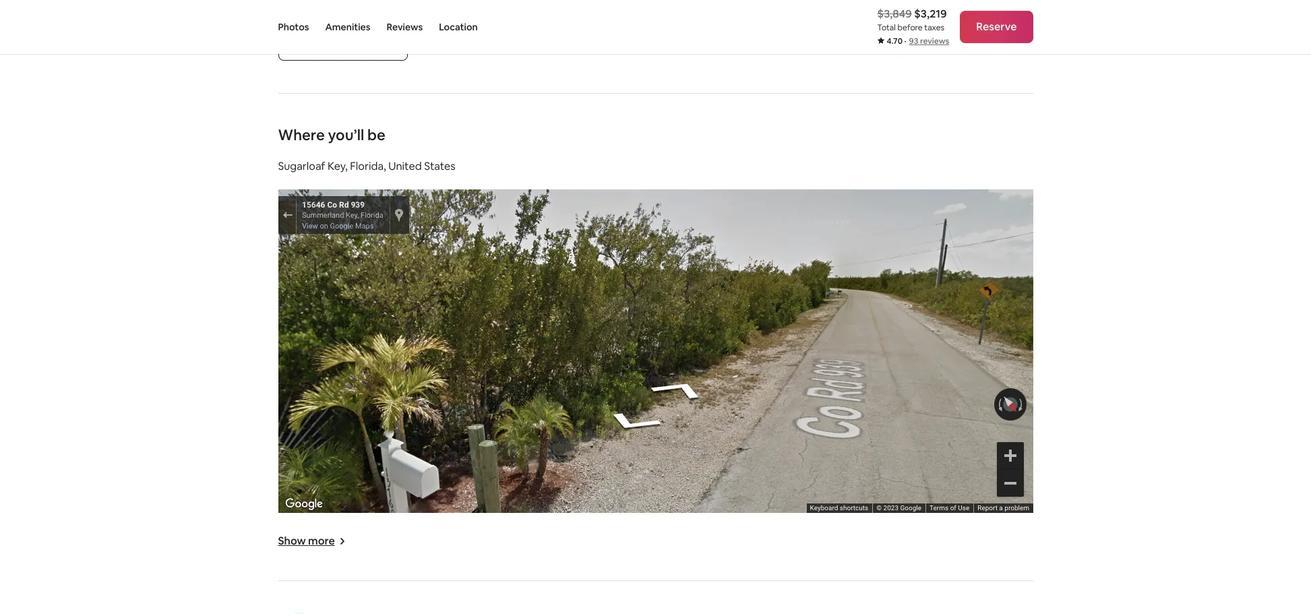 Task type: locate. For each thing, give the bounding box(es) containing it.
google inside 15646 co rd 939 summerland key, florida view on google maps
[[330, 222, 353, 230]]

location button
[[439, 0, 478, 54]]

on
[[320, 222, 328, 230]]

key,
[[328, 159, 348, 173], [346, 211, 359, 220]]

93
[[909, 36, 919, 47]]

0 horizontal spatial list item
[[273, 0, 592, 28]]

location
[[439, 21, 478, 33]]

list item
[[273, 0, 592, 28], [656, 0, 975, 28]]

be
[[368, 125, 386, 144]]

photos button
[[278, 0, 309, 54]]

key, left 'florida,'
[[328, 159, 348, 173]]

1 horizontal spatial google
[[900, 504, 922, 512]]

reviews
[[920, 36, 950, 47]]

list
[[273, 0, 1039, 28]]

show more
[[278, 534, 335, 548]]

1 horizontal spatial list item
[[656, 0, 975, 28]]

1 list item from the left
[[273, 0, 592, 28]]

$3,219
[[915, 7, 947, 21]]

2023
[[883, 504, 899, 512]]

·
[[905, 36, 907, 47]]

google right 2023
[[900, 504, 922, 512]]

united
[[389, 159, 422, 173]]

sugarloaf
[[278, 159, 325, 173]]

florida,
[[350, 159, 386, 173]]

shortcuts
[[840, 504, 868, 512]]

where
[[278, 125, 325, 144]]

google
[[330, 222, 353, 230], [900, 504, 922, 512]]

total
[[878, 22, 896, 33]]

exit the street view image
[[282, 211, 292, 219]]

1 vertical spatial key,
[[346, 211, 359, 220]]

photos
[[278, 21, 309, 33]]

show
[[278, 534, 306, 548]]

view on google maps link
[[302, 222, 374, 230]]

google right on
[[330, 222, 353, 230]]

key, down 939
[[346, 211, 359, 220]]

sugarloaf key, florida, united states
[[278, 159, 456, 173]]

summerland
[[302, 211, 344, 220]]

keyboard
[[810, 504, 838, 512]]

0 vertical spatial google
[[330, 222, 353, 230]]

4.70
[[887, 36, 903, 47]]

google image
[[282, 495, 326, 513]]

terms of use link
[[930, 504, 970, 512]]

0 horizontal spatial google
[[330, 222, 353, 230]]

$3,849 $3,219 total before taxes
[[878, 7, 947, 33]]

0 vertical spatial key,
[[328, 159, 348, 173]]

©
[[877, 504, 882, 512]]

939
[[351, 200, 365, 209]]



Task type: describe. For each thing, give the bounding box(es) containing it.
2 list item from the left
[[656, 0, 975, 28]]

amenities
[[325, 21, 371, 33]]

terms of use
[[930, 504, 970, 512]]

maps
[[355, 222, 374, 230]]

reviews button
[[387, 0, 423, 54]]

show location on map image
[[394, 207, 403, 222]]

before
[[898, 22, 923, 33]]

reserve
[[977, 20, 1017, 34]]

keyboard shortcuts
[[810, 504, 868, 512]]

report
[[978, 504, 998, 512]]

use
[[958, 504, 970, 512]]

1 vertical spatial google
[[900, 504, 922, 512]]

taxes
[[925, 22, 945, 33]]

terms
[[930, 504, 949, 512]]

where you'll be
[[278, 125, 386, 144]]

amenities button
[[325, 0, 371, 54]]

report a problem
[[978, 504, 1029, 512]]

you'll
[[328, 125, 364, 144]]

of
[[950, 504, 956, 512]]

rd
[[339, 200, 349, 209]]

reviews
[[387, 21, 423, 33]]

states
[[424, 159, 456, 173]]

show more button
[[278, 534, 346, 548]]

florida
[[361, 211, 383, 220]]

$3,849
[[878, 7, 912, 21]]

key, inside 15646 co rd 939 summerland key, florida view on google maps
[[346, 211, 359, 220]]

problem
[[1005, 504, 1029, 512]]

15646
[[302, 200, 325, 209]]

co
[[327, 200, 337, 209]]

15646 co rd 939 summerland key, florida view on google maps
[[302, 200, 383, 230]]

keyboard shortcuts button
[[810, 504, 868, 513]]

view
[[302, 222, 318, 230]]

4.70 · 93 reviews
[[887, 36, 950, 47]]

more
[[308, 534, 335, 548]]

© 2023 google
[[877, 504, 922, 512]]

93 reviews button
[[909, 36, 950, 47]]

reserve button
[[960, 11, 1033, 43]]

a
[[999, 504, 1003, 512]]

report a problem link
[[978, 504, 1029, 512]]



Task type: vqa. For each thing, say whether or not it's contained in the screenshot.
Superhost in André is a Superhost Superhosts are experienced, highly rated Hosts.
no



